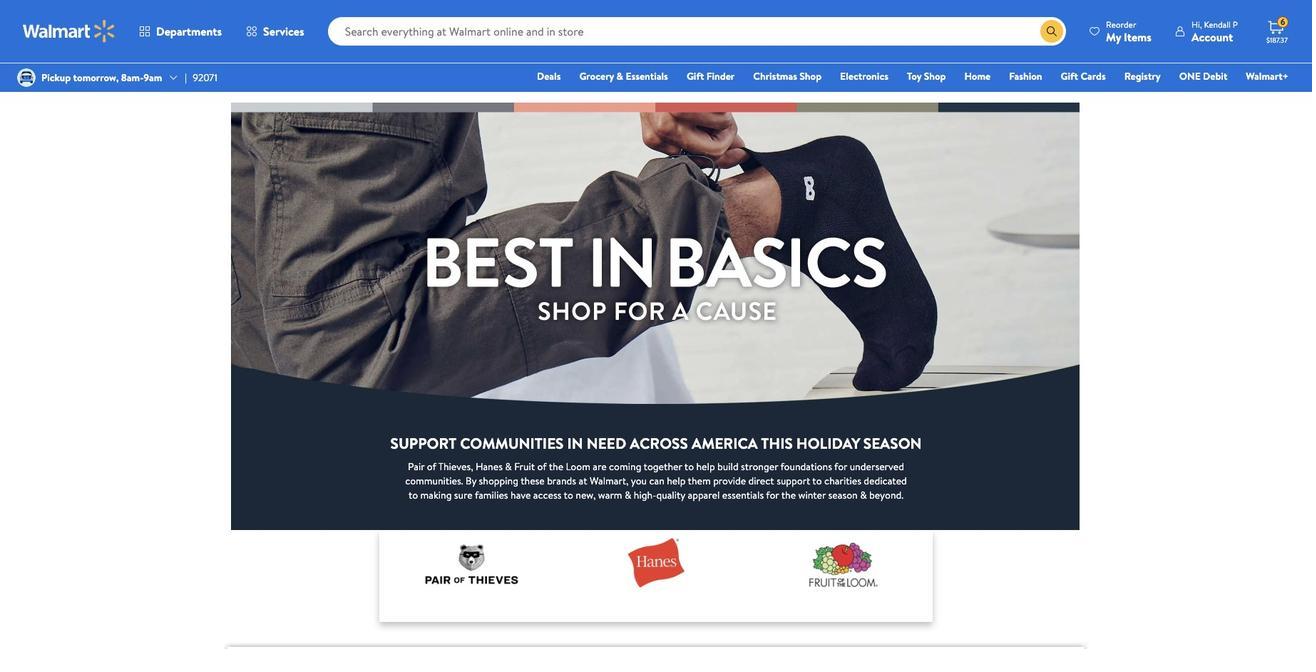 Task type: locate. For each thing, give the bounding box(es) containing it.
grocery
[[579, 69, 614, 83]]

kendall
[[1204, 18, 1231, 30]]

shop for christmas shop
[[800, 69, 822, 83]]

walmart+ link
[[1240, 68, 1295, 84]]

1 gift from the left
[[687, 69, 704, 83]]

pickup tomorrow, 8am-9am
[[41, 71, 162, 85]]

shop right toy
[[924, 69, 946, 83]]

gift for gift finder
[[687, 69, 704, 83]]

1 horizontal spatial shop
[[924, 69, 946, 83]]

finder
[[707, 69, 735, 83]]

departments
[[156, 24, 222, 39]]

2 gift from the left
[[1061, 69, 1078, 83]]

Walmart Site-Wide search field
[[328, 17, 1066, 46]]

gift left cards
[[1061, 69, 1078, 83]]

gift for gift cards
[[1061, 69, 1078, 83]]

my
[[1106, 29, 1121, 45]]

 image
[[17, 68, 36, 87]]

gift left finder
[[687, 69, 704, 83]]

debit
[[1203, 69, 1228, 83]]

hi,
[[1192, 18, 1202, 30]]

christmas shop link
[[747, 68, 828, 84]]

| 92071
[[185, 71, 217, 85]]

0 horizontal spatial gift
[[687, 69, 704, 83]]

Search search field
[[328, 17, 1066, 46]]

toy shop
[[907, 69, 946, 83]]

essentials
[[626, 69, 668, 83]]

search icon image
[[1046, 26, 1058, 37]]

grocery & essentials link
[[573, 68, 675, 84]]

1 horizontal spatial gift
[[1061, 69, 1078, 83]]

registry link
[[1118, 68, 1167, 84]]

gift finder
[[687, 69, 735, 83]]

shop right the christmas
[[800, 69, 822, 83]]

|
[[185, 71, 187, 85]]

toy
[[907, 69, 922, 83]]

departments button
[[127, 14, 234, 48]]

1 shop from the left
[[800, 69, 822, 83]]

fashion link
[[1003, 68, 1049, 84]]

reorder
[[1106, 18, 1136, 30]]

gift finder link
[[680, 68, 741, 84]]

account
[[1192, 29, 1233, 45]]

gift
[[687, 69, 704, 83], [1061, 69, 1078, 83]]

9am
[[144, 71, 162, 85]]

&
[[617, 69, 623, 83]]

0 horizontal spatial shop
[[800, 69, 822, 83]]

electronics link
[[834, 68, 895, 84]]

services button
[[234, 14, 316, 48]]

items
[[1124, 29, 1152, 45]]

2 shop from the left
[[924, 69, 946, 83]]

services
[[263, 24, 304, 39]]

shop
[[800, 69, 822, 83], [924, 69, 946, 83]]



Task type: vqa. For each thing, say whether or not it's contained in the screenshot.
92071
yes



Task type: describe. For each thing, give the bounding box(es) containing it.
one debit
[[1179, 69, 1228, 83]]

p
[[1233, 18, 1238, 30]]

deals
[[537, 69, 561, 83]]

6
[[1281, 16, 1285, 28]]

gift cards link
[[1054, 68, 1112, 84]]

fashion
[[1009, 69, 1042, 83]]

home
[[965, 69, 991, 83]]

reorder my items
[[1106, 18, 1152, 45]]

toy shop link
[[901, 68, 952, 84]]

92071
[[193, 71, 217, 85]]

walmart image
[[23, 20, 116, 43]]

gift cards
[[1061, 69, 1106, 83]]

6 $187.37
[[1267, 16, 1288, 45]]

one
[[1179, 69, 1201, 83]]

pickup
[[41, 71, 71, 85]]

registry
[[1124, 69, 1161, 83]]

christmas
[[753, 69, 797, 83]]

hi, kendall p account
[[1192, 18, 1238, 45]]

tomorrow,
[[73, 71, 119, 85]]

one debit link
[[1173, 68, 1234, 84]]

deals link
[[531, 68, 567, 84]]

electronics
[[840, 69, 889, 83]]

home link
[[958, 68, 997, 84]]

cards
[[1081, 69, 1106, 83]]

christmas shop
[[753, 69, 822, 83]]

shop for toy shop
[[924, 69, 946, 83]]

$187.37
[[1267, 35, 1288, 45]]

grocery & essentials
[[579, 69, 668, 83]]

8am-
[[121, 71, 144, 85]]

walmart+
[[1246, 69, 1289, 83]]



